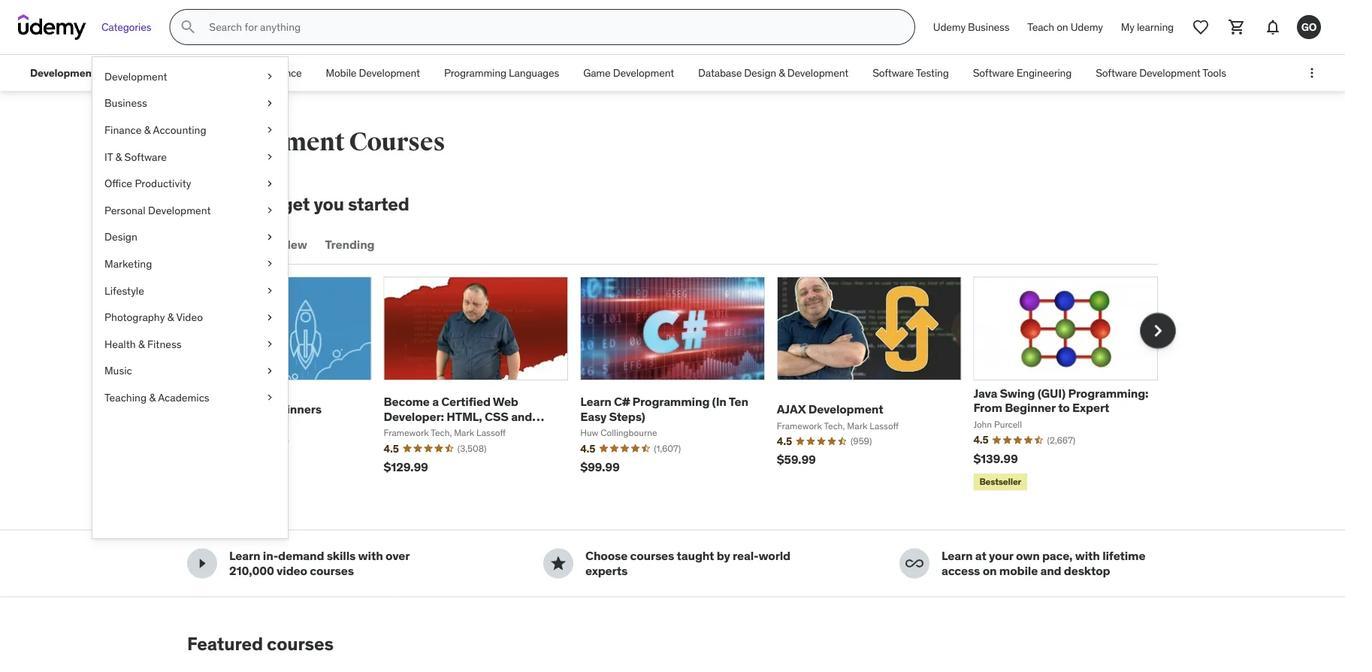 Task type: locate. For each thing, give the bounding box(es) containing it.
0 horizontal spatial medium image
[[550, 554, 568, 572]]

data
[[241, 66, 263, 79]]

learn left in-
[[229, 548, 261, 564]]

xsmall image inside health & fitness link
[[264, 337, 276, 352]]

1 horizontal spatial to
[[1059, 400, 1070, 415]]

and inside become a certified web developer: html, css and javascript
[[511, 408, 532, 424]]

learn inside learn in-demand skills with over 210,000 video courses
[[229, 548, 261, 564]]

learn c# programming (in ten easy steps) link
[[581, 394, 749, 424]]

1 vertical spatial courses
[[187, 192, 256, 215]]

own
[[1016, 548, 1040, 564]]

more subcategory menu links image
[[1305, 65, 1320, 80]]

development
[[30, 66, 96, 79], [156, 66, 217, 79], [359, 66, 420, 79], [613, 66, 674, 79], [788, 66, 849, 79], [1140, 66, 1201, 79], [105, 70, 167, 83], [187, 126, 345, 158], [148, 203, 211, 217], [809, 401, 884, 417]]

health
[[105, 337, 136, 351]]

1 vertical spatial design
[[105, 230, 137, 244]]

1 udemy from the left
[[934, 20, 966, 34]]

1 xsmall image from the top
[[264, 69, 276, 84]]

development link
[[18, 55, 108, 91], [92, 63, 288, 90]]

& for finance & accounting
[[144, 123, 151, 137]]

0 horizontal spatial and
[[511, 408, 532, 424]]

& left video
[[167, 310, 174, 324]]

& right teaching
[[149, 391, 156, 404]]

software for software development tools
[[1096, 66, 1138, 79]]

courses right 'video' on the bottom left of page
[[310, 563, 354, 578]]

trending button
[[322, 227, 378, 263]]

marketing
[[105, 257, 152, 270]]

to left get
[[260, 192, 278, 215]]

2 with from the left
[[1076, 548, 1101, 564]]

1 vertical spatial programming
[[633, 394, 710, 409]]

featured
[[187, 633, 263, 655]]

it
[[105, 150, 113, 163]]

& for health & fitness
[[138, 337, 145, 351]]

xsmall image for development
[[264, 69, 276, 84]]

1 vertical spatial to
[[1059, 400, 1070, 415]]

java swing (gui) programming: from beginner to expert
[[974, 386, 1149, 415]]

0 vertical spatial courses
[[349, 126, 445, 158]]

web
[[133, 66, 154, 79], [493, 394, 519, 409]]

courses up started
[[349, 126, 445, 158]]

languages
[[509, 66, 559, 79]]

1 with from the left
[[358, 548, 383, 564]]

personal
[[105, 203, 146, 217]]

software testing link
[[861, 55, 961, 91]]

learn in-demand skills with over 210,000 video courses
[[229, 548, 410, 578]]

xsmall image inside teaching & academics link
[[264, 390, 276, 405]]

finance & accounting link
[[92, 117, 288, 143]]

you
[[314, 192, 344, 215]]

& right it
[[115, 150, 122, 163]]

office productivity link
[[92, 170, 288, 197]]

& for photography & video
[[167, 310, 174, 324]]

css
[[485, 408, 509, 424]]

ten
[[729, 394, 749, 409]]

business up the finance
[[105, 96, 147, 110]]

3 xsmall image from the top
[[264, 256, 276, 271]]

and right own
[[1041, 563, 1062, 578]]

go link
[[1292, 9, 1328, 45]]

1 horizontal spatial medium image
[[906, 554, 924, 572]]

4 xsmall image from the top
[[264, 337, 276, 352]]

health & fitness
[[105, 337, 182, 351]]

7 xsmall image from the top
[[264, 310, 276, 325]]

business link
[[92, 90, 288, 117]]

2 xsmall image from the top
[[264, 123, 276, 137]]

skills
[[327, 548, 356, 564]]

xsmall image for teaching & academics
[[264, 390, 276, 405]]

photography & video
[[105, 310, 203, 324]]

xsmall image
[[264, 96, 276, 111], [264, 123, 276, 137], [264, 149, 276, 164], [264, 176, 276, 191], [264, 203, 276, 218], [264, 283, 276, 298], [264, 310, 276, 325], [264, 390, 276, 405]]

1 horizontal spatial business
[[968, 20, 1010, 34]]

medium image
[[550, 554, 568, 572], [906, 554, 924, 572]]

web inside become a certified web developer: html, css and javascript
[[493, 394, 519, 409]]

xsmall image for lifestyle
[[264, 283, 276, 298]]

0 horizontal spatial learn
[[229, 548, 261, 564]]

xsmall image inside design link
[[264, 230, 276, 244]]

1 horizontal spatial udemy
[[1071, 20, 1104, 34]]

design
[[745, 66, 777, 79], [105, 230, 137, 244]]

1 horizontal spatial web
[[493, 394, 519, 409]]

learn left at
[[942, 548, 973, 564]]

design right database
[[745, 66, 777, 79]]

java swing (gui) programming: from beginner to expert link
[[974, 386, 1149, 415]]

0 horizontal spatial udemy
[[934, 20, 966, 34]]

experts
[[586, 563, 628, 578]]

world
[[759, 548, 791, 564]]

1 horizontal spatial programming
[[633, 394, 710, 409]]

to inside java swing (gui) programming: from beginner to expert
[[1059, 400, 1070, 415]]

software development tools
[[1096, 66, 1227, 79]]

design down personal at the left top of page
[[105, 230, 137, 244]]

1 xsmall image from the top
[[264, 96, 276, 111]]

software left engineering
[[973, 66, 1015, 79]]

learn
[[581, 394, 612, 409], [229, 548, 261, 564], [942, 548, 973, 564]]

software left testing
[[873, 66, 914, 79]]

java
[[974, 386, 998, 401]]

xsmall image inside personal development link
[[264, 203, 276, 218]]

lifetime
[[1103, 548, 1146, 564]]

& right database
[[779, 66, 785, 79]]

web right certified
[[493, 394, 519, 409]]

programming languages link
[[432, 55, 572, 91]]

1 medium image from the left
[[550, 554, 568, 572]]

0 vertical spatial and
[[511, 408, 532, 424]]

courses down 'video' on the bottom left of page
[[267, 633, 334, 655]]

notifications image
[[1265, 18, 1283, 36]]

xsmall image
[[264, 69, 276, 84], [264, 230, 276, 244], [264, 256, 276, 271], [264, 337, 276, 352], [264, 364, 276, 378]]

business inside "link"
[[968, 20, 1010, 34]]

0 vertical spatial web
[[133, 66, 154, 79]]

video
[[176, 310, 203, 324]]

udemy business
[[934, 20, 1010, 34]]

courses inside choose courses taught by real-world experts
[[630, 548, 675, 564]]

mobile
[[1000, 563, 1038, 578]]

xsmall image for marketing
[[264, 256, 276, 271]]

udemy
[[934, 20, 966, 34], [1071, 20, 1104, 34]]

udemy up testing
[[934, 20, 966, 34]]

xsmall image inside 'office productivity' link
[[264, 176, 276, 191]]

programming:
[[1069, 386, 1149, 401]]

xsmall image inside marketing link
[[264, 256, 276, 271]]

udemy left my
[[1071, 20, 1104, 34]]

courses up design link
[[187, 192, 256, 215]]

lifestyle
[[105, 284, 144, 297]]

1 vertical spatial business
[[105, 96, 147, 110]]

5 xsmall image from the top
[[264, 364, 276, 378]]

ajax development
[[777, 401, 884, 417]]

& right the finance
[[144, 123, 151, 137]]

0 vertical spatial on
[[1057, 20, 1069, 34]]

0 horizontal spatial with
[[358, 548, 383, 564]]

database design & development link
[[687, 55, 861, 91]]

0 horizontal spatial on
[[983, 563, 997, 578]]

xsmall image for business
[[264, 96, 276, 111]]

mobile development
[[326, 66, 420, 79]]

0 horizontal spatial web
[[133, 66, 154, 79]]

software up office productivity
[[124, 150, 167, 163]]

teaching & academics
[[105, 391, 210, 404]]

2 xsmall image from the top
[[264, 230, 276, 244]]

categories button
[[92, 9, 160, 45]]

4 xsmall image from the top
[[264, 176, 276, 191]]

1 horizontal spatial with
[[1076, 548, 1101, 564]]

1 vertical spatial web
[[493, 394, 519, 409]]

to left expert
[[1059, 400, 1070, 415]]

software for software engineering
[[973, 66, 1015, 79]]

xsmall image inside business link
[[264, 96, 276, 111]]

and right css
[[511, 408, 532, 424]]

1 vertical spatial and
[[1041, 563, 1062, 578]]

development courses
[[187, 126, 445, 158]]

courses
[[349, 126, 445, 158], [187, 192, 256, 215]]

learn left c#
[[581, 394, 612, 409]]

learn for learn in-demand skills with over 210,000 video courses
[[229, 548, 261, 564]]

learn inside learn c# programming (in ten easy steps)
[[581, 394, 612, 409]]

learn inside learn at your own pace, with lifetime access on mobile and desktop
[[942, 548, 973, 564]]

learn for learn c# programming (in ten easy steps)
[[581, 394, 612, 409]]

courses to get you started
[[187, 192, 410, 215]]

1 vertical spatial on
[[983, 563, 997, 578]]

software engineering
[[973, 66, 1072, 79]]

programming left languages
[[444, 66, 507, 79]]

xsmall image inside it & software 'link'
[[264, 149, 276, 164]]

6 xsmall image from the top
[[264, 283, 276, 298]]

testing
[[916, 66, 949, 79]]

for
[[246, 401, 262, 417]]

software inside software engineering link
[[973, 66, 1015, 79]]

ajax development link
[[777, 401, 884, 417]]

programming left (in
[[633, 394, 710, 409]]

easy
[[581, 408, 607, 424]]

on
[[1057, 20, 1069, 34], [983, 563, 997, 578]]

swing
[[1000, 386, 1036, 401]]

1 horizontal spatial learn
[[581, 394, 612, 409]]

xsmall image inside finance & accounting "link"
[[264, 123, 276, 137]]

&
[[779, 66, 785, 79], [144, 123, 151, 137], [115, 150, 122, 163], [167, 310, 174, 324], [138, 337, 145, 351], [149, 391, 156, 404]]

xsmall image inside development link
[[264, 69, 276, 84]]

software inside software testing link
[[873, 66, 914, 79]]

0 horizontal spatial courses
[[187, 192, 256, 215]]

1 horizontal spatial and
[[1041, 563, 1062, 578]]

8 xsmall image from the top
[[264, 390, 276, 405]]

on right teach
[[1057, 20, 1069, 34]]

0 horizontal spatial to
[[260, 192, 278, 215]]

with right pace,
[[1076, 548, 1101, 564]]

and
[[511, 408, 532, 424], [1041, 563, 1062, 578]]

courses left taught
[[630, 548, 675, 564]]

finance & accounting
[[105, 123, 206, 137]]

1 horizontal spatial on
[[1057, 20, 1069, 34]]

medium image
[[193, 554, 211, 572]]

ajax
[[777, 401, 806, 417]]

featured courses
[[187, 633, 334, 655]]

& inside "link"
[[144, 123, 151, 137]]

0 vertical spatial programming
[[444, 66, 507, 79]]

engineering
[[1017, 66, 1072, 79]]

beginner
[[1005, 400, 1056, 415]]

trending
[[325, 237, 375, 252]]

medium image left experts
[[550, 554, 568, 572]]

software down my
[[1096, 66, 1138, 79]]

3 xsmall image from the top
[[264, 149, 276, 164]]

medium image for choose
[[550, 554, 568, 572]]

2 horizontal spatial learn
[[942, 548, 973, 564]]

web development
[[133, 66, 217, 79]]

xsmall image inside music link
[[264, 364, 276, 378]]

5 xsmall image from the top
[[264, 203, 276, 218]]

2 medium image from the left
[[906, 554, 924, 572]]

on left mobile
[[983, 563, 997, 578]]

1 horizontal spatial design
[[745, 66, 777, 79]]

it & software
[[105, 150, 167, 163]]

learn c# programming (in ten easy steps)
[[581, 394, 749, 424]]

xsmall image inside photography & video link
[[264, 310, 276, 325]]

desktop
[[1064, 563, 1111, 578]]

software inside software development tools link
[[1096, 66, 1138, 79]]

medium image left access
[[906, 554, 924, 572]]

xsmall image inside lifestyle link
[[264, 283, 276, 298]]

& right the health
[[138, 337, 145, 351]]

& inside 'link'
[[115, 150, 122, 163]]

web right arrow pointing to subcategory menu links icon
[[133, 66, 154, 79]]

business
[[968, 20, 1010, 34], [105, 96, 147, 110]]

with left over
[[358, 548, 383, 564]]

photography & video link
[[92, 304, 288, 331]]

0 vertical spatial business
[[968, 20, 1010, 34]]

business left teach
[[968, 20, 1010, 34]]

& for it & software
[[115, 150, 122, 163]]

learn at your own pace, with lifetime access on mobile and desktop
[[942, 548, 1146, 578]]

0 vertical spatial to
[[260, 192, 278, 215]]



Task type: describe. For each thing, give the bounding box(es) containing it.
data science
[[241, 66, 302, 79]]

xsmall image for finance & accounting
[[264, 123, 276, 137]]

it & software link
[[92, 143, 288, 170]]

go
[[1302, 20, 1317, 34]]

finance
[[105, 123, 142, 137]]

by
[[717, 548, 731, 564]]

submit search image
[[179, 18, 197, 36]]

xsmall image for office productivity
[[264, 176, 276, 191]]

real-
[[733, 548, 759, 564]]

xsmall image for health & fitness
[[264, 337, 276, 352]]

with inside learn at your own pace, with lifetime access on mobile and desktop
[[1076, 548, 1101, 564]]

xsmall image for it & software
[[264, 149, 276, 164]]

tools
[[1203, 66, 1227, 79]]

courses for choose courses taught by real-world experts
[[630, 548, 675, 564]]

teach
[[1028, 20, 1055, 34]]

0 vertical spatial design
[[745, 66, 777, 79]]

taught
[[677, 548, 715, 564]]

teach on udemy link
[[1019, 9, 1113, 45]]

xsmall image for photography & video
[[264, 310, 276, 325]]

learn for learn at your own pace, with lifetime access on mobile and desktop
[[942, 548, 973, 564]]

mobile
[[326, 66, 357, 79]]

productivity
[[135, 177, 191, 190]]

Search for anything text field
[[206, 14, 897, 40]]

& for teaching & academics
[[149, 391, 156, 404]]

courses for featured courses
[[267, 633, 334, 655]]

udemy inside "link"
[[934, 20, 966, 34]]

my learning
[[1122, 20, 1174, 34]]

development link down udemy image
[[18, 55, 108, 91]]

marketing link
[[92, 250, 288, 277]]

xsmall image for personal development
[[264, 203, 276, 218]]

and inside learn at your own pace, with lifetime access on mobile and desktop
[[1041, 563, 1062, 578]]

software engineering link
[[961, 55, 1084, 91]]

carousel element
[[187, 277, 1177, 493]]

shopping cart with 0 items image
[[1228, 18, 1247, 36]]

new button
[[279, 227, 310, 263]]

2 udemy from the left
[[1071, 20, 1104, 34]]

music link
[[92, 358, 288, 384]]

office
[[105, 177, 132, 190]]

beginners
[[264, 401, 322, 417]]

software development tools link
[[1084, 55, 1239, 91]]

1 horizontal spatial courses
[[349, 126, 445, 158]]

(gui)
[[1038, 386, 1066, 401]]

javascript for beginners link
[[187, 401, 322, 417]]

categories
[[101, 20, 151, 34]]

0 horizontal spatial programming
[[444, 66, 507, 79]]

teaching
[[105, 391, 147, 404]]

science
[[266, 66, 302, 79]]

academics
[[158, 391, 210, 404]]

personal development
[[105, 203, 211, 217]]

personal development link
[[92, 197, 288, 224]]

0 horizontal spatial business
[[105, 96, 147, 110]]

next image
[[1147, 319, 1171, 343]]

xsmall image for music
[[264, 364, 276, 378]]

a
[[432, 394, 439, 409]]

fitness
[[147, 337, 182, 351]]

music
[[105, 364, 132, 377]]

html,
[[447, 408, 482, 424]]

programming languages
[[444, 66, 559, 79]]

development inside carousel 'element'
[[809, 401, 884, 417]]

choose
[[586, 548, 628, 564]]

0 horizontal spatial design
[[105, 230, 137, 244]]

game
[[584, 66, 611, 79]]

development link down submit search icon
[[92, 63, 288, 90]]

my learning link
[[1113, 9, 1183, 45]]

game development link
[[572, 55, 687, 91]]

software for software testing
[[873, 66, 914, 79]]

steps)
[[609, 408, 646, 424]]

teach on udemy
[[1028, 20, 1104, 34]]

my
[[1122, 20, 1135, 34]]

data science link
[[229, 55, 314, 91]]

210,000
[[229, 563, 274, 578]]

development inside 'link'
[[613, 66, 674, 79]]

photography
[[105, 310, 165, 324]]

arrow pointing to subcategory menu links image
[[108, 55, 121, 91]]

software inside it & software 'link'
[[124, 150, 167, 163]]

udemy image
[[18, 14, 86, 40]]

office productivity
[[105, 177, 191, 190]]

choose courses taught by real-world experts
[[586, 548, 791, 578]]

c#
[[614, 394, 630, 409]]

javascript
[[384, 423, 442, 438]]

courses inside learn in-demand skills with over 210,000 video courses
[[310, 563, 354, 578]]

medium image for learn
[[906, 554, 924, 572]]

software testing
[[873, 66, 949, 79]]

video
[[277, 563, 307, 578]]

expert
[[1073, 400, 1110, 415]]

xsmall image for design
[[264, 230, 276, 244]]

database design & development
[[699, 66, 849, 79]]

get
[[282, 192, 310, 215]]

become
[[384, 394, 430, 409]]

accounting
[[153, 123, 206, 137]]

game development
[[584, 66, 674, 79]]

at
[[976, 548, 987, 564]]

programming inside learn c# programming (in ten easy steps)
[[633, 394, 710, 409]]

on inside learn at your own pace, with lifetime access on mobile and desktop
[[983, 563, 997, 578]]

become a certified web developer: html, css and javascript link
[[384, 394, 544, 438]]

from
[[974, 400, 1003, 415]]

design link
[[92, 224, 288, 250]]

in-
[[263, 548, 278, 564]]

developer:
[[384, 408, 444, 424]]

database
[[699, 66, 742, 79]]

certified
[[441, 394, 491, 409]]

started
[[348, 192, 410, 215]]

web development link
[[121, 55, 229, 91]]

with inside learn in-demand skills with over 210,000 video courses
[[358, 548, 383, 564]]

health & fitness link
[[92, 331, 288, 358]]

wishlist image
[[1192, 18, 1210, 36]]

learning
[[1137, 20, 1174, 34]]

your
[[989, 548, 1014, 564]]



Task type: vqa. For each thing, say whether or not it's contained in the screenshot.
the bottom Programming
yes



